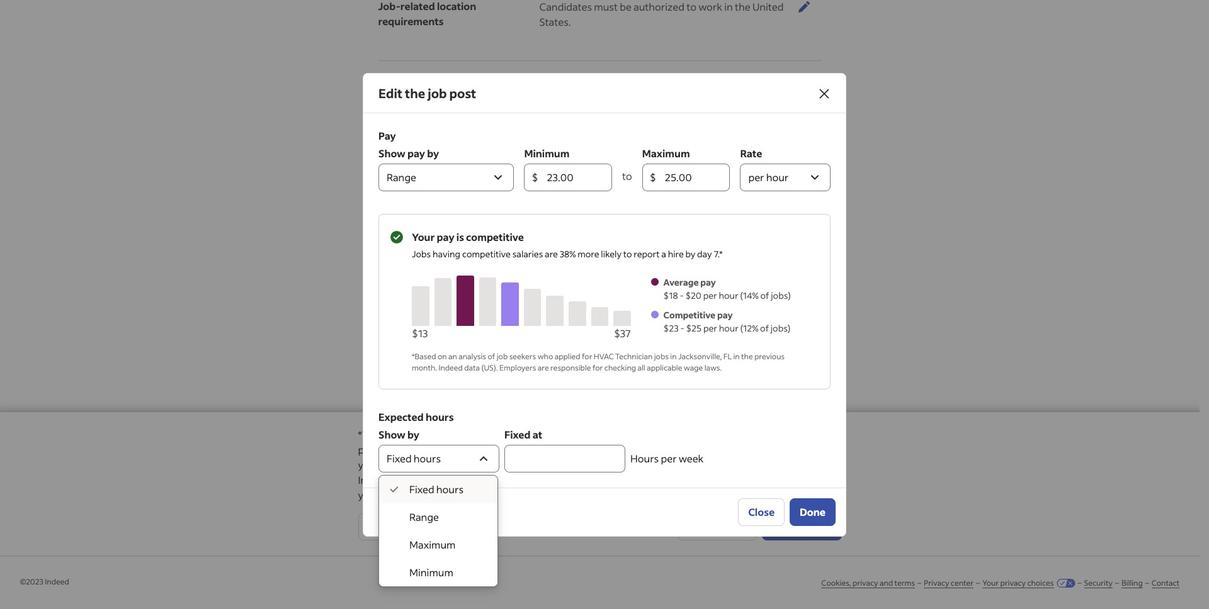Task type: vqa. For each thing, say whether or not it's contained in the screenshot.
page
no



Task type: locate. For each thing, give the bounding box(es) containing it.
be down the agree
[[543, 458, 555, 472]]

company
[[403, 183, 448, 196]]

hour left edit your company name icon
[[766, 170, 789, 184]]

range down opened, at left bottom
[[409, 510, 439, 524]]

applied
[[555, 352, 580, 361]]

0 vertical spatial on
[[438, 352, 447, 361]]

and down "do"
[[680, 443, 698, 457]]

0 horizontal spatial will
[[526, 458, 541, 472]]

0 vertical spatial maximum
[[642, 146, 690, 160]]

or
[[478, 489, 488, 502]]

above
[[481, 321, 507, 333]]

minimum left 971 at the top left
[[524, 146, 570, 160]]

1 horizontal spatial maximum
[[642, 146, 690, 160]]

hour for average pay
[[719, 289, 738, 301]]

edit
[[379, 85, 402, 101]]

post down future
[[768, 443, 788, 457]]

1 horizontal spatial post
[[768, 443, 788, 457]]

per right $20 on the right of the page
[[703, 289, 717, 301]]

must
[[594, 0, 618, 13]]

hour left (14%
[[719, 289, 738, 301]]

this down guarantee
[[732, 443, 749, 457]]

on
[[438, 352, 447, 361], [564, 428, 576, 441]]

be up consent
[[687, 458, 699, 472]]

1 vertical spatial fixed
[[387, 452, 412, 465]]

a left user
[[785, 474, 790, 487]]

edited
[[700, 443, 730, 457]]

fixed left 'at'
[[504, 428, 531, 441]]

0 vertical spatial have
[[611, 443, 634, 457]]

1 horizontal spatial have
[[611, 443, 634, 457]]

0 vertical spatial your
[[378, 183, 401, 196]]

show down pay
[[379, 146, 405, 160]]

technician
[[615, 352, 653, 361]]

0 vertical spatial by
[[427, 146, 439, 160]]

maximum down back
[[409, 538, 456, 551]]

1 horizontal spatial by
[[427, 146, 439, 160]]

supplemental pay types benefits
[[429, 350, 530, 375]]

and down selecting
[[449, 458, 467, 472]]

be right must
[[620, 0, 632, 13]]

0 horizontal spatial policy
[[434, 474, 460, 487]]

in right jobs
[[670, 352, 677, 361]]

the left united
[[735, 0, 751, 13]]

1 vertical spatial this
[[490, 458, 507, 472]]

605
[[552, 150, 570, 163]]

1 horizontal spatial on
[[564, 428, 576, 441]]

have inside . you consent to indeed informing a user that you have opened, viewed or made a decision regarding the user's application.
[[377, 489, 400, 502]]

fixed hours inside fixed hours option
[[409, 483, 464, 496]]

0 vertical spatial competitive
[[466, 230, 524, 243]]

1 vertical spatial show
[[379, 428, 405, 441]]

minimum
[[524, 146, 570, 160], [409, 566, 453, 579]]

are inside your pay is competitive jobs having competitive salaries are 38% more likely to report a hire by day 7.*
[[545, 248, 558, 260]]

1 vertical spatial by
[[686, 248, 695, 260]]

1 vertical spatial for
[[593, 363, 603, 373]]

location
[[437, 0, 476, 13]]

1 $ from the left
[[532, 170, 538, 184]]

1 vertical spatial -
[[680, 322, 684, 334]]

requirements,
[[382, 458, 447, 472]]

hour inside average pay $18 - $20 per hour (14% of jobs)
[[719, 289, 738, 301]]

policy
[[434, 474, 460, 487], [501, 474, 528, 487]]

per inside competitive pay $23 - $25 per hour (12% of jobs)
[[703, 322, 717, 334]]

application.
[[661, 489, 715, 502]]

agree
[[542, 443, 569, 457]]

1 horizontal spatial will
[[670, 458, 685, 472]]

the right fl
[[741, 352, 753, 361]]

in up informing
[[751, 458, 760, 472]]

are inside the *the numbers provided are estimates based on past performance and do not guarantee future performance. by selecting confirm, you agree that you have reviewed and edited this job post to reflect your requirements, and that this job will be posted and applications will be processed in accordance with indeed's
[[470, 428, 485, 441]]

by up range dropdown button
[[427, 146, 439, 160]]

- inside competitive pay $23 - $25 per hour (12% of jobs)
[[680, 322, 684, 334]]

will up cookie policy , privacy policy and terms of service
[[526, 458, 541, 472]]

1 vertical spatial a
[[785, 474, 790, 487]]

2 horizontal spatial by
[[686, 248, 695, 260]]

1 vertical spatial maximum
[[409, 538, 456, 551]]

1 show from the top
[[379, 146, 405, 160]]

1 privacy from the left
[[853, 579, 878, 588]]

privacy
[[465, 474, 499, 487], [924, 579, 949, 588]]

your inside your pay is competitive jobs having competitive salaries are 38% more likely to report a hire by day 7.*
[[412, 230, 435, 243]]

2 horizontal spatial your
[[982, 579, 999, 588]]

0 vertical spatial your
[[551, 321, 571, 333]]

hour for competitive pay
[[719, 322, 739, 334]]

0 horizontal spatial $
[[532, 170, 538, 184]]

fixed hours button
[[379, 445, 499, 473]]

this down 'confirm,'
[[490, 458, 507, 472]]

jobs) inside average pay $18 - $20 per hour (14% of jobs)
[[771, 289, 791, 301]]

types
[[507, 350, 530, 362]]

. you consent to indeed informing a user that you have opened, viewed or made a decision regarding the user's application.
[[358, 474, 834, 502]]

edit the job post
[[379, 85, 476, 101]]

fl
[[723, 352, 732, 361]]

range down phone on the left top
[[387, 170, 416, 184]]

a left hire on the top
[[661, 248, 666, 260]]

service
[[592, 474, 626, 487]]

edit phone number element
[[529, 144, 822, 172]]

your up 'indeed's'
[[358, 458, 379, 472]]

do
[[683, 428, 696, 441]]

– left "security"
[[1078, 579, 1082, 588]]

your right center
[[982, 579, 999, 588]]

will up consent
[[670, 458, 685, 472]]

0 horizontal spatial your
[[378, 183, 401, 196]]

supplemental pay types button
[[429, 350, 530, 363]]

you inside . you consent to indeed informing a user that you have opened, viewed or made a decision regarding the user's application.
[[358, 489, 375, 502]]

2 privacy from the left
[[1000, 579, 1026, 588]]

privacy left choices on the right bottom of page
[[1000, 579, 1026, 588]]

competitive up 'about'
[[466, 230, 524, 243]]

expected
[[379, 410, 424, 424]]

hours inside dropdown button
[[414, 452, 441, 465]]

on left past
[[564, 428, 576, 441]]

0 vertical spatial show
[[379, 146, 405, 160]]

fixed inside fixed hours dropdown button
[[387, 452, 412, 465]]

indeed down an
[[439, 363, 463, 373]]

will
[[526, 458, 541, 472], [670, 458, 685, 472]]

on left an
[[438, 352, 447, 361]]

0 vertical spatial jobs)
[[771, 289, 791, 301]]

policy up viewed
[[434, 474, 460, 487]]

0 horizontal spatial be
[[543, 458, 555, 472]]

0 vertical spatial post
[[449, 85, 476, 101]]

fixed
[[504, 428, 531, 441], [387, 452, 412, 465], [409, 483, 434, 496]]

jobs) for average pay $18 - $20 per hour (14% of jobs)
[[771, 289, 791, 301]]

minimum down back
[[409, 566, 453, 579]]

2 vertical spatial hour
[[719, 322, 739, 334]]

show for pay
[[379, 146, 405, 160]]

hvac
[[594, 352, 614, 361]]

job up (us).
[[497, 352, 508, 361]]

for down hvac
[[593, 363, 603, 373]]

1 horizontal spatial your
[[551, 321, 571, 333]]

(12%
[[740, 322, 758, 334]]

privacy up the or
[[465, 474, 499, 487]]

you right how
[[402, 249, 421, 263]]

1 horizontal spatial a
[[661, 248, 666, 260]]

pay for average
[[700, 276, 716, 288]]

1 will from the left
[[526, 458, 541, 472]]

show for expected hours
[[379, 428, 405, 441]]

confirm,
[[481, 443, 520, 457]]

- right $18
[[680, 289, 684, 301]]

in inside candidates must be authorized to work in the united states.
[[724, 0, 733, 13]]

post right account
[[449, 85, 476, 101]]

by down expected hours
[[407, 428, 419, 441]]

privacy left center
[[924, 579, 949, 588]]

that
[[509, 321, 527, 333], [571, 443, 590, 457], [469, 458, 488, 472], [815, 474, 834, 487]]

previous
[[754, 352, 785, 361]]

data
[[464, 363, 480, 373]]

0 vertical spatial for
[[582, 352, 592, 361]]

your for your pay is competitive jobs having competitive salaries are 38% more likely to report a hire by day 7.*
[[412, 230, 435, 243]]

privacy center link
[[924, 579, 974, 589]]

jobs) up previous
[[771, 322, 791, 334]]

and
[[664, 428, 681, 441], [680, 443, 698, 457], [449, 458, 467, 472], [592, 458, 609, 472], [530, 474, 548, 487], [880, 579, 893, 588]]

per inside average pay $18 - $20 per hour (14% of jobs)
[[703, 289, 717, 301]]

items
[[456, 321, 480, 333]]

1 horizontal spatial minimum
[[524, 146, 570, 160]]

a down cookie policy , privacy policy and terms of service
[[518, 489, 524, 502]]

guarantee
[[716, 428, 764, 441]]

- inside average pay $18 - $20 per hour (14% of jobs)
[[680, 289, 684, 301]]

0 horizontal spatial by
[[407, 428, 419, 441]]

0 vertical spatial fixed hours
[[387, 452, 441, 465]]

1 vertical spatial post
[[768, 443, 788, 457]]

indeed inside *based on an analysis of job seekers who applied for hvac technician jobs in jacksonville, fl in the previous month. indeed data (us). employers are responsible for checking all applicable wage laws.
[[439, 363, 463, 373]]

1 – from the left
[[918, 579, 921, 588]]

your for your company name
[[378, 183, 401, 196]]

0 horizontal spatial minimum
[[409, 566, 453, 579]]

laws.
[[704, 363, 722, 373]]

attention
[[573, 321, 612, 333]]

1 vertical spatial jobs)
[[771, 322, 791, 334]]

pay inside average pay $18 - $20 per hour (14% of jobs)
[[700, 276, 716, 288]]

viewed
[[442, 489, 476, 502]]

Minimum field
[[547, 163, 605, 191]]

post
[[449, 85, 476, 101], [768, 443, 788, 457]]

and up service
[[592, 458, 609, 472]]

$ left maximum field
[[650, 170, 656, 184]]

how you heard about indeed
[[378, 249, 517, 263]]

responsible
[[550, 363, 591, 373]]

fixed down the numbers
[[387, 452, 412, 465]]

billing
[[1122, 579, 1143, 588]]

0 horizontal spatial privacy
[[465, 474, 499, 487]]

by left the day
[[686, 248, 695, 260]]

0 vertical spatial range
[[387, 170, 416, 184]]

pay inside your pay is competitive jobs having competitive salaries are 38% more likely to report a hire by day 7.*
[[437, 230, 454, 243]]

1 vertical spatial hours
[[414, 452, 441, 465]]

privacy right the cookies, at the bottom right
[[853, 579, 878, 588]]

your up jobs
[[412, 230, 435, 243]]

0 horizontal spatial privacy
[[853, 579, 878, 588]]

this
[[732, 443, 749, 457], [490, 458, 507, 472]]

the inside candidates must be authorized to work in the united states.
[[735, 0, 751, 13]]

per hour button
[[740, 163, 831, 191]]

*based on an analysis of job seekers who applied for hvac technician jobs in jacksonville, fl in the previous month. indeed data (us). employers are responsible for checking all applicable wage laws.
[[412, 352, 785, 373]]

fixed down requirements,
[[409, 483, 434, 496]]

per right $25 on the right
[[703, 322, 717, 334]]

performance
[[601, 428, 662, 441]]

job inside *based on an analysis of job seekers who applied for hvac technician jobs in jacksonville, fl in the previous month. indeed data (us). employers are responsible for checking all applicable wage laws.
[[497, 352, 508, 361]]

Maximum field
[[665, 163, 723, 191]]

have inside the *the numbers provided are estimates based on past performance and do not guarantee future performance. by selecting confirm, you agree that you have reviewed and edited this job post to reflect your requirements, and that this job will be posted and applications will be processed in accordance with indeed's
[[611, 443, 634, 457]]

1 horizontal spatial privacy
[[1000, 579, 1026, 588]]

per down 'rate'
[[748, 170, 764, 184]]

0 vertical spatial -
[[680, 289, 684, 301]]

1 vertical spatial on
[[564, 428, 576, 441]]

edit contact element
[[529, 110, 822, 139]]

2 vertical spatial your
[[982, 579, 999, 588]]

fixed hours inside fixed hours dropdown button
[[387, 452, 441, 465]]

privacy policy link
[[465, 474, 528, 487]]

policy up the made on the bottom left
[[501, 474, 528, 487]]

edit phone number image
[[796, 149, 811, 164]]

are down who
[[538, 363, 549, 373]]

jacksonville,
[[678, 352, 722, 361]]

2 show from the top
[[379, 428, 405, 441]]

are up selecting
[[470, 428, 485, 441]]

security link
[[1084, 579, 1113, 589]]

1 vertical spatial your
[[358, 458, 379, 472]]

4 – from the left
[[1115, 579, 1119, 588]]

1 vertical spatial competitive
[[462, 248, 511, 260]]

jobs) right (14%
[[771, 289, 791, 301]]

1 horizontal spatial this
[[732, 443, 749, 457]]

you down 'indeed's'
[[358, 489, 375, 502]]

contact link
[[1152, 579, 1180, 589]]

0 horizontal spatial this
[[490, 458, 507, 472]]

1 horizontal spatial $
[[650, 170, 656, 184]]

*the
[[358, 428, 380, 441]]

that left need
[[509, 321, 527, 333]]

you down 'at'
[[522, 443, 540, 457]]

maximum down edit contact element
[[642, 146, 690, 160]]

1 vertical spatial have
[[377, 489, 400, 502]]

0 vertical spatial a
[[661, 248, 666, 260]]

0 horizontal spatial a
[[518, 489, 524, 502]]

need
[[528, 321, 549, 333]]

indeed down processed
[[702, 474, 735, 487]]

edit employees element
[[529, 210, 822, 239]]

- for $20
[[680, 289, 684, 301]]

0 horizontal spatial on
[[438, 352, 447, 361]]

your inside the *the numbers provided are estimates based on past performance and do not guarantee future performance. by selecting confirm, you agree that you have reviewed and edited this job post to reflect your requirements, and that this job will be posted and applications will be processed in accordance with indeed's
[[358, 458, 379, 472]]

0 horizontal spatial post
[[449, 85, 476, 101]]

confirm button
[[762, 513, 842, 541]]

– right "billing"
[[1145, 579, 1149, 588]]

future
[[766, 428, 795, 441]]

a inside your pay is competitive jobs having competitive salaries are 38% more likely to report a hire by day 7.*
[[661, 248, 666, 260]]

opened,
[[402, 489, 440, 502]]

your right need
[[551, 321, 571, 333]]

$ left icy
[[532, 170, 538, 184]]

per inside dropdown button
[[748, 170, 764, 184]]

1 horizontal spatial privacy
[[924, 579, 949, 588]]

– left "billing"
[[1115, 579, 1119, 588]]

0 vertical spatial minimum
[[524, 146, 570, 160]]

are inside *based on an analysis of job seekers who applied for hvac technician jobs in jacksonville, fl in the previous month. indeed data (us). employers are responsible for checking all applicable wage laws.
[[538, 363, 549, 373]]

0 horizontal spatial your
[[358, 458, 379, 472]]

applicable
[[647, 363, 682, 373]]

$ for maximum
[[650, 170, 656, 184]]

– right terms
[[918, 579, 921, 588]]

that up privacy policy link
[[469, 458, 488, 472]]

privacy for choices
[[1000, 579, 1026, 588]]

have down 'indeed's'
[[377, 489, 400, 502]]

$13
[[412, 327, 428, 340]]

hour inside competitive pay $23 - $25 per hour (12% of jobs)
[[719, 322, 739, 334]]

have down performance
[[611, 443, 634, 457]]

2 $ from the left
[[650, 170, 656, 184]]

0 horizontal spatial have
[[377, 489, 400, 502]]

1 horizontal spatial your
[[412, 230, 435, 243]]

1 vertical spatial range
[[409, 510, 439, 524]]

about
[[453, 249, 481, 263]]

1 horizontal spatial be
[[620, 0, 632, 13]]

of inside *based on an analysis of job seekers who applied for hvac technician jobs in jacksonville, fl in the previous month. indeed data (us). employers are responsible for checking all applicable wage laws.
[[488, 352, 495, 361]]

for left hvac
[[582, 352, 592, 361]]

hour left (12%
[[719, 322, 739, 334]]

– right center
[[976, 579, 980, 588]]

a
[[661, 248, 666, 260], [785, 474, 790, 487], [518, 489, 524, 502]]

the down .
[[614, 489, 630, 502]]

competitive down the is
[[462, 248, 511, 260]]

1 vertical spatial minimum
[[409, 566, 453, 579]]

2 vertical spatial hours
[[436, 483, 464, 496]]

of right (12%
[[760, 322, 769, 334]]

pay inside competitive pay $23 - $25 per hour (12% of jobs)
[[717, 309, 733, 321]]

2 policy from the left
[[501, 474, 528, 487]]

close image
[[817, 86, 832, 101]]

jobs
[[654, 352, 669, 361]]

the right edit
[[405, 85, 425, 101]]

edit job-related location requirements element
[[529, 0, 822, 35]]

$23
[[664, 322, 679, 334]]

- right the $23
[[680, 322, 684, 334]]

2 vertical spatial fixed
[[409, 483, 434, 496]]

of
[[761, 289, 769, 301], [760, 322, 769, 334], [488, 352, 495, 361], [580, 474, 590, 487]]

per
[[748, 170, 764, 184], [703, 289, 717, 301], [703, 322, 717, 334], [661, 452, 677, 465]]

are
[[545, 248, 558, 260], [441, 321, 454, 333], [538, 363, 549, 373], [470, 428, 485, 441]]

of up (us).
[[488, 352, 495, 361]]

1 vertical spatial hour
[[719, 289, 738, 301]]

1 vertical spatial your
[[412, 230, 435, 243]]

all
[[638, 363, 645, 373]]

1 horizontal spatial policy
[[501, 474, 528, 487]]

1 vertical spatial fixed hours
[[409, 483, 464, 496]]

how
[[378, 249, 400, 263]]

minimum inside the edit the job post dialog
[[524, 146, 570, 160]]

0 vertical spatial hour
[[766, 170, 789, 184]]

show up performance.
[[379, 428, 405, 441]]

2 vertical spatial by
[[407, 428, 419, 441]]

posted
[[557, 458, 590, 472]]

your down phone on the left top
[[378, 183, 401, 196]]

of inside average pay $18 - $20 per hour (14% of jobs)
[[761, 289, 769, 301]]

pay inside supplemental pay types benefits
[[490, 350, 505, 362]]

of right (14%
[[761, 289, 769, 301]]

choices
[[1027, 579, 1054, 588]]

pay for competitive
[[717, 309, 733, 321]]

that down with
[[815, 474, 834, 487]]

confirm
[[772, 520, 811, 533]]

1 policy from the left
[[434, 474, 460, 487]]

hour
[[766, 170, 789, 184], [719, 289, 738, 301], [719, 322, 739, 334]]

cookies,
[[821, 579, 851, 588]]

work
[[699, 0, 722, 13]]

to inside your pay is competitive jobs having competitive salaries are 38% more likely to report a hire by day 7.*
[[623, 248, 632, 260]]

by inside your pay is competitive jobs having competitive salaries are 38% more likely to report a hire by day 7.*
[[686, 248, 695, 260]]

job-related location requirements
[[378, 0, 476, 28]]

are left the 38%
[[545, 248, 558, 260]]

average
[[664, 276, 699, 288]]

0 horizontal spatial maximum
[[409, 538, 456, 551]]

your for your privacy choices
[[982, 579, 999, 588]]

your
[[378, 183, 401, 196], [412, 230, 435, 243], [982, 579, 999, 588]]

jobs) inside competitive pay $23 - $25 per hour (12% of jobs)
[[771, 322, 791, 334]]



Task type: describe. For each thing, give the bounding box(es) containing it.
$20
[[685, 289, 701, 301]]

day
[[697, 248, 712, 260]]

$25
[[686, 322, 702, 334]]

security
[[1084, 579, 1113, 588]]

pay
[[379, 129, 396, 142]]

9337
[[590, 150, 612, 163]]

0 vertical spatial this
[[732, 443, 749, 457]]

971
[[572, 150, 588, 163]]

heard
[[423, 249, 451, 263]]

2 horizontal spatial be
[[687, 458, 699, 472]]

2 horizontal spatial a
[[785, 474, 790, 487]]

0 vertical spatial fixed
[[504, 428, 531, 441]]

that inside . you consent to indeed informing a user that you have opened, viewed or made a decision regarding the user's application.
[[815, 474, 834, 487]]

2 vertical spatial a
[[518, 489, 524, 502]]

estimates
[[487, 428, 532, 441]]

reflect
[[802, 443, 833, 457]]

done
[[800, 505, 826, 519]]

privacy for and
[[853, 579, 878, 588]]

show by list box
[[379, 476, 498, 587]]

back
[[388, 520, 412, 533]]

continue.
[[625, 321, 665, 333]]

terms
[[550, 474, 578, 487]]

38%
[[560, 248, 576, 260]]

average pay $18 - $20 per hour (14% of jobs)
[[664, 276, 791, 301]]

$18
[[664, 289, 678, 301]]

of inside competitive pay $23 - $25 per hour (12% of jobs)
[[760, 322, 769, 334]]

employees
[[378, 216, 431, 229]]

an
[[448, 352, 457, 361]]

and left terms
[[880, 579, 893, 588]]

to inside the *the numbers provided are estimates based on past performance and do not guarantee future performance. by selecting confirm, you agree that you have reviewed and edited this job post to reflect your requirements, and that this job will be posted and applications will be processed in accordance with indeed's
[[790, 443, 800, 457]]

range inside show by list box
[[409, 510, 439, 524]]

indeed right ©2023
[[45, 578, 69, 587]]

regarding
[[566, 489, 612, 502]]

pay for your
[[437, 230, 454, 243]]

job down guarantee
[[751, 443, 766, 457]]

who
[[538, 352, 553, 361]]

range inside dropdown button
[[387, 170, 416, 184]]

2 – from the left
[[976, 579, 980, 588]]

pay for show
[[407, 146, 425, 160]]

seekers
[[509, 352, 536, 361]]

cookie policy , privacy policy and terms of service
[[399, 474, 626, 487]]

that up posted
[[571, 443, 590, 457]]

0 vertical spatial hours
[[426, 410, 454, 424]]

competitive pay $23 - $25 per hour (12% of jobs)
[[664, 309, 791, 334]]

billing link
[[1122, 579, 1143, 589]]

on inside *based on an analysis of job seekers who applied for hvac technician jobs in jacksonville, fl in the previous month. indeed data (us). employers are responsible for checking all applicable wage laws.
[[438, 352, 447, 361]]

to inside . you consent to indeed informing a user that you have opened, viewed or made a decision regarding the user's application.
[[690, 474, 700, 487]]

(us).
[[481, 363, 498, 373]]

pay for supplemental
[[490, 350, 505, 362]]

2 will from the left
[[670, 458, 685, 472]]

post inside the *the numbers provided are estimates based on past performance and do not guarantee future performance. by selecting confirm, you agree that you have reviewed and edited this job post to reflect your requirements, and that this job will be posted and applications will be processed in accordance with indeed's
[[768, 443, 788, 457]]

employers
[[499, 363, 536, 373]]

salaries
[[512, 248, 543, 260]]

by
[[423, 443, 435, 457]]

of up the regarding
[[580, 474, 590, 487]]

authorized
[[634, 0, 685, 13]]

based
[[534, 428, 562, 441]]

informing
[[737, 474, 783, 487]]

be inside candidates must be authorized to work in the united states.
[[620, 0, 632, 13]]

related
[[400, 0, 435, 13]]

terms of service link
[[550, 474, 626, 487]]

billboard
[[539, 250, 581, 263]]

minimum inside show by list box
[[409, 566, 453, 579]]

candidates
[[539, 0, 592, 13]]

there
[[414, 321, 439, 333]]

job up cookie policy , privacy policy and terms of service
[[509, 458, 524, 472]]

job right edit
[[428, 85, 447, 101]]

per up consent
[[661, 452, 677, 465]]

©2023 indeed
[[20, 578, 69, 587]]

hours inside option
[[436, 483, 464, 496]]

your privacy choices
[[982, 579, 1054, 588]]

edit your company name image
[[796, 183, 811, 198]]

hours per week
[[630, 452, 704, 465]]

- for $25
[[680, 322, 684, 334]]

0 vertical spatial privacy
[[465, 474, 499, 487]]

cookie
[[399, 474, 432, 487]]

(14%
[[740, 289, 759, 301]]

range button
[[379, 163, 514, 191]]

edit the job post dialog
[[363, 73, 846, 537]]

cookies, privacy and terms – privacy center –
[[821, 579, 980, 588]]

processed
[[701, 458, 749, 472]]

maximum inside show by list box
[[409, 538, 456, 551]]

1 vertical spatial privacy
[[924, 579, 949, 588]]

edit your company name element
[[529, 177, 822, 205]]

$ for minimum
[[532, 170, 538, 184]]

fixed hours option
[[379, 476, 498, 504]]

jobs) for competitive pay $23 - $25 per hour (12% of jobs)
[[771, 322, 791, 334]]

the inside *based on an analysis of job seekers who applied for hvac technician jobs in jacksonville, fl in the previous month. indeed data (us). employers are responsible for checking all applicable wage laws.
[[741, 352, 753, 361]]

you down past
[[592, 443, 609, 457]]

reviewed
[[636, 443, 678, 457]]

rate
[[740, 146, 762, 160]]

in right fl
[[733, 352, 740, 361]]

edit job-related location requirements image
[[796, 0, 811, 14]]

user
[[792, 474, 813, 487]]

3 – from the left
[[1078, 579, 1082, 588]]

and left "do"
[[664, 428, 681, 441]]

*based
[[412, 352, 436, 361]]

competitive
[[664, 309, 716, 321]]

number
[[411, 149, 449, 162]]

maximum inside the edit the job post dialog
[[642, 146, 690, 160]]

is
[[456, 230, 464, 243]]

wage
[[684, 363, 703, 373]]

united
[[753, 0, 784, 13]]

jobs
[[412, 248, 431, 260]]

5 – from the left
[[1145, 579, 1149, 588]]

,
[[460, 474, 463, 487]]

the inside . you consent to indeed informing a user that you have opened, viewed or made a decision regarding the user's application.
[[614, 489, 630, 502]]

states.
[[539, 15, 571, 28]]

in inside the *the numbers provided are estimates based on past performance and do not guarantee future performance. by selecting confirm, you agree that you have reviewed and edited this job post to reflect your requirements, and that this job will be posted and applications will be processed in accordance with indeed's
[[751, 458, 760, 472]]

indeed inside . you consent to indeed informing a user that you have opened, viewed or made a decision regarding the user's application.
[[702, 474, 735, 487]]

Fixed at field
[[504, 445, 625, 473]]

back button
[[358, 513, 422, 541]]

indeed right 'about'
[[483, 249, 517, 263]]

user's
[[632, 489, 659, 502]]

candidates must be authorized to work in the united states.
[[539, 0, 784, 28]]

7.*
[[714, 248, 723, 260]]

phone number
[[378, 149, 449, 162]]

hour inside dropdown button
[[766, 170, 789, 184]]

decision
[[526, 489, 564, 502]]

phone
[[378, 149, 409, 162]]

requirements
[[378, 14, 444, 28]]

and up decision
[[530, 474, 548, 487]]

your pay is competitive jobs having competitive salaries are 38% more likely to report a hire by day 7.*
[[412, 230, 723, 260]]

$37
[[614, 327, 631, 340]]

hours
[[630, 452, 659, 465]]

post inside dialog
[[449, 85, 476, 101]]

cookies, privacy and terms link
[[821, 579, 915, 589]]

on inside the *the numbers provided are estimates based on past performance and do not guarantee future performance. by selecting confirm, you agree that you have reviewed and edited this job post to reflect your requirements, and that this job will be posted and applications will be processed in accordance with indeed's
[[564, 428, 576, 441]]

your privacy choices link
[[982, 579, 1054, 589]]

are left items
[[441, 321, 454, 333]]

to inside candidates must be authorized to work in the united states.
[[687, 0, 697, 13]]

indeed's
[[358, 474, 397, 487]]

+1
[[539, 150, 550, 163]]

you
[[631, 474, 649, 487]]

fixed inside fixed hours option
[[409, 483, 434, 496]]

numbers
[[382, 428, 424, 441]]



